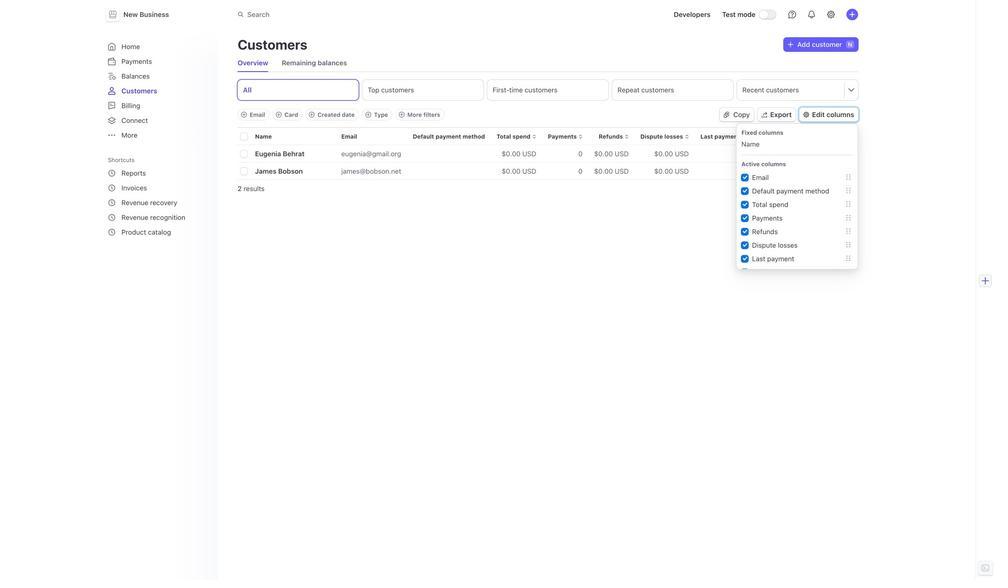 Task type: locate. For each thing, give the bounding box(es) containing it.
0 vertical spatial select item checkbox
[[241, 151, 247, 157]]

toolbar
[[238, 109, 445, 121]]

1 vertical spatial tab list
[[238, 80, 858, 100]]

shortcuts element
[[104, 153, 212, 240], [104, 165, 212, 240]]

manage shortcuts image
[[202, 157, 208, 163]]

1 vertical spatial select item checkbox
[[241, 168, 247, 175]]

svg image
[[788, 42, 794, 47], [724, 112, 730, 118]]

None checkbox
[[742, 174, 748, 181], [742, 188, 748, 195], [742, 201, 748, 208], [742, 215, 748, 222], [742, 228, 748, 235], [742, 256, 748, 262], [742, 174, 748, 181], [742, 188, 748, 195], [742, 201, 748, 208], [742, 215, 748, 222], [742, 228, 748, 235], [742, 256, 748, 262]]

1 horizontal spatial svg image
[[788, 42, 794, 47]]

notifications image
[[808, 11, 816, 18]]

Select item checkbox
[[241, 151, 247, 157], [241, 168, 247, 175]]

Search text field
[[232, 6, 505, 23]]

add card image
[[276, 112, 282, 118]]

open overflow menu image
[[848, 87, 854, 93]]

0 vertical spatial tab list
[[238, 54, 858, 72]]

add email image
[[241, 112, 247, 118]]

None search field
[[232, 6, 505, 23]]

help image
[[788, 11, 796, 18]]

1 vertical spatial svg image
[[724, 112, 730, 118]]

None checkbox
[[742, 242, 748, 249]]

1 tab list from the top
[[238, 54, 858, 72]]

0 horizontal spatial svg image
[[724, 112, 730, 118]]

tab list
[[238, 54, 858, 72], [238, 80, 858, 100]]



Task type: describe. For each thing, give the bounding box(es) containing it.
2 shortcuts element from the top
[[104, 165, 212, 240]]

add created date image
[[309, 112, 315, 118]]

add type image
[[365, 112, 371, 118]]

0 vertical spatial svg image
[[788, 42, 794, 47]]

core navigation links element
[[104, 39, 212, 143]]

1 shortcuts element from the top
[[104, 153, 212, 240]]

Test mode checkbox
[[759, 10, 776, 19]]

settings image
[[827, 11, 835, 18]]

1 select item checkbox from the top
[[241, 151, 247, 157]]

2 select item checkbox from the top
[[241, 168, 247, 175]]

add more filters image
[[399, 112, 405, 118]]

2 tab list from the top
[[238, 80, 858, 100]]

Select All checkbox
[[241, 133, 247, 140]]



Task type: vqa. For each thing, say whether or not it's contained in the screenshot.
the Add Type icon
yes



